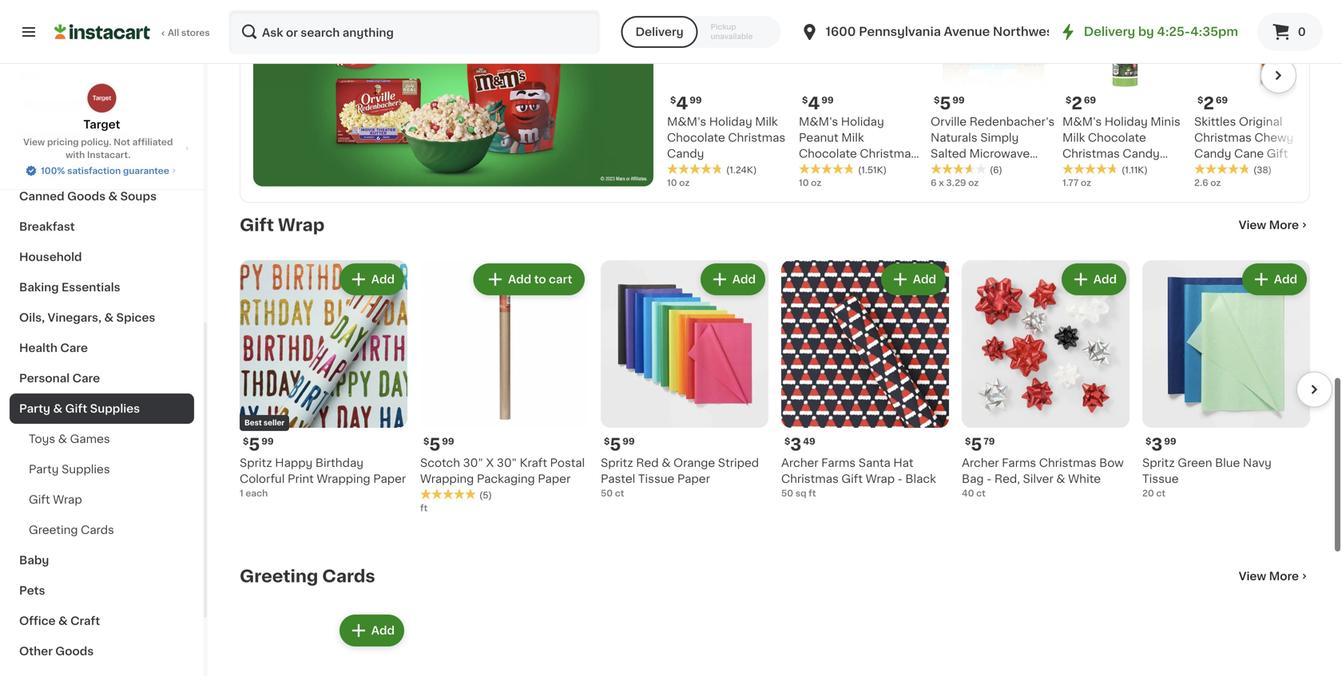 Task type: describe. For each thing, give the bounding box(es) containing it.
5 for orville redenbacher's naturals simply salted microwave popcorn
[[940, 95, 951, 112]]

party supplies link
[[10, 455, 194, 485]]

baby
[[19, 555, 49, 567]]

view more link for gift wrap
[[1239, 217, 1311, 233]]

& inside archer farms christmas bow bag - red, silver & white 40 ct
[[1057, 474, 1066, 485]]

add button for archer farms christmas bow bag - red, silver & white
[[1064, 265, 1125, 294]]

add button for spritz happy birthday colorful print wrapping paper
[[341, 265, 403, 294]]

1 horizontal spatial greeting
[[240, 569, 318, 585]]

target link
[[83, 83, 120, 133]]

add inside button
[[508, 274, 531, 285]]

add to cart
[[508, 274, 572, 285]]

orville redenbacher's naturals simply salted microwave popcorn
[[931, 116, 1055, 175]]

striped
[[718, 458, 759, 469]]

pennsylvania
[[859, 26, 941, 38]]

pasta
[[96, 130, 128, 141]]

toys & games link
[[10, 424, 194, 455]]

pets
[[19, 586, 45, 597]]

condiments
[[19, 161, 90, 172]]

candy inside m&m's holiday minis milk chocolate christmas candy mega tube
[[1123, 148, 1160, 159]]

holiday for minis
[[1105, 116, 1148, 127]]

oils,
[[19, 312, 45, 324]]

prepared
[[19, 100, 72, 111]]

farms for 5
[[1002, 458, 1037, 469]]

$ for m&m's holiday peanut milk chocolate christmas candy
[[802, 96, 808, 105]]

$ 5 99 for scotch 30" x 30" kraft postal wrapping packaging paper
[[424, 437, 454, 454]]

50 inside archer farms santa hat christmas gift wrap - black 50 sq ft
[[782, 489, 794, 498]]

oils, vinegars, & spices link
[[10, 303, 194, 333]]

christmas inside archer farms christmas bow bag - red, silver & white 40 ct
[[1039, 458, 1097, 469]]

soups
[[120, 191, 157, 202]]

10 oz for m&m's holiday peanut milk chocolate christmas candy
[[799, 179, 822, 187]]

other goods
[[19, 647, 94, 658]]

scotch 30" x 30" kraft postal wrapping packaging paper
[[420, 458, 585, 485]]

$ 4 99 for m&m's holiday milk chocolate christmas candy
[[671, 95, 702, 112]]

5 for scotch 30" x 30" kraft postal wrapping packaging paper
[[429, 437, 441, 454]]

ft inside archer farms santa hat christmas gift wrap - black 50 sq ft
[[809, 489, 816, 498]]

1 vertical spatial supplies
[[62, 464, 110, 476]]

health
[[19, 343, 58, 354]]

best seller
[[245, 420, 285, 427]]

deli
[[19, 70, 42, 81]]

wrapping inside spritz happy birthday colorful print wrapping paper 1 each
[[317, 474, 371, 485]]

redenbacher's
[[970, 116, 1055, 127]]

99 for spritz red & orange striped pastel tissue paper
[[623, 438, 635, 446]]

all stores
[[168, 28, 210, 37]]

paper inside the spritz red & orange striped pastel tissue paper 50 ct
[[678, 474, 710, 485]]

wrapping inside scotch 30" x 30" kraft postal wrapping packaging paper
[[420, 474, 474, 485]]

0 horizontal spatial ft
[[420, 504, 428, 513]]

target logo image
[[87, 83, 117, 113]]

$ for m&m's holiday milk chocolate christmas candy
[[671, 96, 676, 105]]

$ 5 99 for orville redenbacher's naturals simply salted microwave popcorn
[[934, 95, 965, 112]]

$ 2 69 for skittles
[[1198, 95, 1228, 112]]

m&m's holiday milk chocolate christmas candy
[[667, 116, 786, 159]]

m&m's holiday minis milk chocolate christmas candy mega tube
[[1063, 116, 1181, 175]]

avenue
[[944, 26, 990, 38]]

m&m's holiday peanut milk chocolate christmas candy
[[799, 116, 918, 175]]

1 horizontal spatial greeting cards link
[[240, 567, 375, 587]]

black
[[906, 474, 936, 485]]

$ 5 79
[[965, 437, 995, 454]]

canned goods & soups
[[19, 191, 157, 202]]

breakfast
[[19, 221, 75, 233]]

paper inside spritz happy birthday colorful print wrapping paper 1 each
[[373, 474, 406, 485]]

3 for spritz green blue navy tissue
[[1152, 437, 1163, 454]]

x
[[939, 179, 944, 187]]

(6)
[[990, 166, 1003, 175]]

tissue inside the spritz red & orange striped pastel tissue paper 50 ct
[[638, 474, 675, 485]]

1 30" from the left
[[463, 458, 483, 469]]

spritz for spritz green blue navy tissue
[[1143, 458, 1175, 469]]

1 vertical spatial gift wrap link
[[10, 485, 194, 515]]

goods for other
[[55, 647, 94, 658]]

not
[[114, 138, 130, 147]]

ct inside the spritz red & orange striped pastel tissue paper 50 ct
[[615, 489, 624, 498]]

gift inside skittles original christmas chewy candy cane gift
[[1267, 148, 1289, 159]]

red,
[[995, 474, 1020, 485]]

archer for 5
[[962, 458, 999, 469]]

view pricing policy. not affiliated with instacart. link
[[13, 136, 191, 161]]

microwave
[[970, 148, 1030, 159]]

1
[[240, 489, 244, 498]]

4:35pm
[[1191, 26, 1239, 38]]

archer farms santa hat christmas gift wrap - black 50 sq ft
[[782, 458, 936, 498]]

happy
[[275, 458, 313, 469]]

candy inside skittles original christmas chewy candy cane gift
[[1195, 148, 1232, 159]]

delivery for delivery by 4:25-4:35pm
[[1084, 26, 1136, 38]]

farms for 3
[[822, 458, 856, 469]]

50 inside the spritz red & orange striped pastel tissue paper 50 ct
[[601, 489, 613, 498]]

99 for orville redenbacher's naturals simply salted microwave popcorn
[[953, 96, 965, 105]]

20
[[1143, 489, 1155, 498]]

pastel
[[601, 474, 636, 485]]

0 vertical spatial gift wrap
[[240, 217, 325, 234]]

prepared foods
[[19, 100, 111, 111]]

delivery button
[[621, 16, 698, 48]]

0 vertical spatial supplies
[[90, 404, 140, 415]]

10 for m&m's holiday peanut milk chocolate christmas candy
[[799, 179, 809, 187]]

milk for 2
[[1063, 132, 1086, 143]]

69 for skittles
[[1216, 96, 1228, 105]]

1 horizontal spatial greeting cards
[[240, 569, 375, 585]]

4:25-
[[1157, 26, 1191, 38]]

personal
[[19, 373, 70, 384]]

white
[[1069, 474, 1101, 485]]

chewy
[[1255, 132, 1294, 143]]

99 for m&m's holiday milk chocolate christmas candy
[[690, 96, 702, 105]]

naturals
[[931, 132, 978, 143]]

delivery for delivery
[[636, 26, 684, 38]]

vinegars,
[[48, 312, 102, 324]]

santa
[[859, 458, 891, 469]]

gift inside archer farms santa hat christmas gift wrap - black 50 sq ft
[[842, 474, 863, 485]]

delivery by 4:25-4:35pm link
[[1059, 22, 1239, 42]]

add for archer farms santa hat christmas gift wrap - black
[[913, 274, 937, 285]]

red
[[636, 458, 659, 469]]

original
[[1239, 116, 1283, 127]]

canned goods & soups link
[[10, 181, 194, 212]]

oils, vinegars, & spices
[[19, 312, 155, 324]]

oz for m&m's holiday milk chocolate christmas candy
[[679, 179, 690, 187]]

salted
[[931, 148, 967, 159]]

christmas inside skittles original christmas chewy candy cane gift
[[1195, 132, 1252, 143]]

policy.
[[81, 138, 111, 147]]

green
[[1178, 458, 1213, 469]]

christmas inside m&m's holiday peanut milk chocolate christmas candy
[[860, 148, 918, 159]]

0
[[1298, 26, 1306, 38]]

paper inside scotch 30" x 30" kraft postal wrapping packaging paper
[[538, 474, 571, 485]]

craft
[[70, 616, 100, 627]]

personal care link
[[10, 364, 194, 394]]

ct inside spritz green blue navy tissue 20 ct
[[1157, 489, 1166, 498]]

party supplies
[[29, 464, 110, 476]]

view more link for greeting cards
[[1239, 569, 1311, 585]]

party for party supplies
[[29, 464, 59, 476]]

gift inside party & gift supplies link
[[65, 404, 87, 415]]

baking essentials
[[19, 282, 120, 293]]

satisfaction
[[67, 167, 121, 175]]

1600 pennsylvania avenue northwest button
[[800, 10, 1059, 54]]

kraft
[[520, 458, 547, 469]]

all stores link
[[54, 10, 211, 54]]

wrap inside archer farms santa hat christmas gift wrap - black 50 sq ft
[[866, 474, 895, 485]]

care for personal care
[[72, 373, 100, 384]]

0 horizontal spatial greeting cards
[[29, 525, 114, 536]]

0 horizontal spatial greeting cards link
[[10, 515, 194, 546]]

$ 5 99 for spritz happy birthday colorful print wrapping paper
[[243, 437, 274, 454]]

2.6 oz
[[1195, 179, 1221, 187]]

6
[[931, 179, 937, 187]]

add button for archer farms santa hat christmas gift wrap - black
[[883, 265, 945, 294]]

3 for archer farms santa hat christmas gift wrap - black
[[791, 437, 802, 454]]

print
[[288, 474, 314, 485]]

$ for orville redenbacher's naturals simply salted microwave popcorn
[[934, 96, 940, 105]]

5 for archer farms christmas bow bag - red, silver & white
[[971, 437, 982, 454]]

spritz happy birthday colorful print wrapping paper 1 each
[[240, 458, 406, 498]]

hat
[[894, 458, 914, 469]]

office
[[19, 616, 56, 627]]

oz for skittles original christmas chewy candy cane gift
[[1211, 179, 1221, 187]]

add button for spritz red & orange striped pastel tissue paper
[[702, 265, 764, 294]]

1600 pennsylvania avenue northwest
[[826, 26, 1059, 38]]

$ for scotch 30" x 30" kraft postal wrapping packaging paper
[[424, 438, 429, 446]]

2 for m&m's
[[1072, 95, 1083, 112]]

stores
[[181, 28, 210, 37]]

0 vertical spatial gift wrap link
[[240, 216, 325, 235]]

0 horizontal spatial gift wrap
[[29, 495, 82, 506]]

to
[[534, 274, 546, 285]]

dry goods & pasta
[[19, 130, 128, 141]]

2 for skittles
[[1204, 95, 1215, 112]]

add to cart button
[[474, 265, 583, 294]]

5 for spritz happy birthday colorful print wrapping paper
[[249, 437, 260, 454]]

affiliated
[[132, 138, 173, 147]]

candy inside m&m's holiday peanut milk chocolate christmas candy
[[799, 164, 836, 175]]



Task type: vqa. For each thing, say whether or not it's contained in the screenshot.
$ 1 25 to the middle
no



Task type: locate. For each thing, give the bounding box(es) containing it.
spritz for spritz happy birthday colorful print wrapping paper
[[240, 458, 272, 469]]

30" up packaging
[[497, 458, 517, 469]]

guarantee
[[123, 167, 169, 175]]

99 for spritz green blue navy tissue
[[1165, 438, 1177, 446]]

1 horizontal spatial -
[[987, 474, 992, 485]]

1 2 from the left
[[1072, 95, 1083, 112]]

1 3 from the left
[[791, 437, 802, 454]]

delivery by 4:25-4:35pm
[[1084, 26, 1239, 38]]

1 4 from the left
[[676, 95, 688, 112]]

99 down 'best seller'
[[262, 438, 274, 446]]

0 vertical spatial goods
[[43, 130, 81, 141]]

1 horizontal spatial 50
[[782, 489, 794, 498]]

2 vertical spatial goods
[[55, 647, 94, 658]]

30"
[[463, 458, 483, 469], [497, 458, 517, 469]]

1 10 from the left
[[667, 179, 677, 187]]

2 farms from the left
[[1002, 458, 1037, 469]]

$ 2 69 up m&m's holiday minis milk chocolate christmas candy mega tube
[[1066, 95, 1096, 112]]

baking
[[19, 282, 59, 293]]

4 up the m&m's holiday milk chocolate christmas candy
[[676, 95, 688, 112]]

care
[[60, 343, 88, 354], [72, 373, 100, 384]]

69
[[1084, 96, 1096, 105], [1216, 96, 1228, 105]]

mega
[[1063, 164, 1095, 175]]

0 vertical spatial view more link
[[1239, 217, 1311, 233]]

10 oz down the m&m's holiday milk chocolate christmas candy
[[667, 179, 690, 187]]

2 vertical spatial wrap
[[53, 495, 82, 506]]

holiday for milk
[[709, 116, 753, 127]]

$ up m&m's holiday minis milk chocolate christmas candy mega tube
[[1066, 96, 1072, 105]]

0 horizontal spatial paper
[[373, 474, 406, 485]]

goods inside canned goods & soups link
[[67, 191, 106, 202]]

chocolate inside m&m's holiday minis milk chocolate christmas candy mega tube
[[1088, 132, 1147, 143]]

cards
[[81, 525, 114, 536], [322, 569, 375, 585]]

party down the toys
[[29, 464, 59, 476]]

$ left 79
[[965, 438, 971, 446]]

$ 2 69 for m&m's
[[1066, 95, 1096, 112]]

$ for spritz happy birthday colorful print wrapping paper
[[243, 438, 249, 446]]

baking essentials link
[[10, 273, 194, 303]]

69 up m&m's holiday minis milk chocolate christmas candy mega tube
[[1084, 96, 1096, 105]]

2 m&m's from the left
[[799, 116, 838, 127]]

service type group
[[621, 16, 781, 48]]

99 up peanut
[[822, 96, 834, 105]]

oz right 3.29
[[969, 179, 979, 187]]

1 vertical spatial view more
[[1239, 571, 1299, 583]]

0 vertical spatial care
[[60, 343, 88, 354]]

2 spritz from the left
[[601, 458, 634, 469]]

1 horizontal spatial spritz
[[601, 458, 634, 469]]

3 up 20
[[1152, 437, 1163, 454]]

cart
[[549, 274, 572, 285]]

holiday for peanut
[[841, 116, 884, 127]]

$ inside $ 3 49
[[785, 438, 791, 446]]

99 for scotch 30" x 30" kraft postal wrapping packaging paper
[[442, 438, 454, 446]]

2 ct from the left
[[977, 489, 986, 498]]

2 $ 2 69 from the left
[[1198, 95, 1228, 112]]

0 horizontal spatial wrap
[[53, 495, 82, 506]]

m&m's inside m&m's holiday peanut milk chocolate christmas candy
[[799, 116, 838, 127]]

1 horizontal spatial 10 oz
[[799, 179, 822, 187]]

tube
[[1097, 164, 1125, 175]]

scotch
[[420, 458, 460, 469]]

cane
[[1235, 148, 1264, 159]]

$
[[671, 96, 676, 105], [802, 96, 808, 105], [934, 96, 940, 105], [1066, 96, 1072, 105], [1198, 96, 1204, 105], [243, 438, 249, 446], [424, 438, 429, 446], [604, 438, 610, 446], [785, 438, 791, 446], [965, 438, 971, 446], [1146, 438, 1152, 446]]

item carousel region
[[654, 0, 1321, 189], [217, 254, 1333, 542]]

farms up red,
[[1002, 458, 1037, 469]]

5 up the orville
[[940, 95, 951, 112]]

0 horizontal spatial $ 4 99
[[671, 95, 702, 112]]

- inside archer farms christmas bow bag - red, silver & white 40 ct
[[987, 474, 992, 485]]

0 vertical spatial party
[[19, 404, 50, 415]]

2 more from the top
[[1270, 571, 1299, 583]]

1 $ 4 99 from the left
[[671, 95, 702, 112]]

(38)
[[1254, 166, 1272, 175]]

$ 5 99 up 'pastel'
[[604, 437, 635, 454]]

5 oz from the left
[[1211, 179, 1221, 187]]

1 horizontal spatial chocolate
[[799, 148, 857, 159]]

view more for gift wrap
[[1239, 220, 1299, 231]]

add for spritz happy birthday colorful print wrapping paper
[[371, 274, 395, 285]]

0 vertical spatial view
[[23, 138, 45, 147]]

2 paper from the left
[[538, 474, 571, 485]]

spritz green blue navy tissue 20 ct
[[1143, 458, 1272, 498]]

party & gift supplies
[[19, 404, 140, 415]]

- down hat
[[898, 474, 903, 485]]

4 up peanut
[[808, 95, 820, 112]]

1 vertical spatial ft
[[420, 504, 428, 513]]

50
[[601, 489, 613, 498], [782, 489, 794, 498]]

party up the toys
[[19, 404, 50, 415]]

10 oz down peanut
[[799, 179, 822, 187]]

$ for archer farms christmas bow bag - red, silver & white
[[965, 438, 971, 446]]

2 oz from the left
[[811, 179, 822, 187]]

item carousel region containing 4
[[654, 0, 1321, 189]]

spritz up 'pastel'
[[601, 458, 634, 469]]

3 oz from the left
[[969, 179, 979, 187]]

milk up mega
[[1063, 132, 1086, 143]]

1 horizontal spatial gift wrap
[[240, 217, 325, 234]]

1 horizontal spatial wrap
[[278, 217, 325, 234]]

$ 2 69 up skittles
[[1198, 95, 1228, 112]]

by
[[1139, 26, 1155, 38]]

0 horizontal spatial 10
[[667, 179, 677, 187]]

0 vertical spatial cards
[[81, 525, 114, 536]]

2 vertical spatial view
[[1239, 571, 1267, 583]]

1 horizontal spatial 2
[[1204, 95, 1215, 112]]

christmas inside archer farms santa hat christmas gift wrap - black 50 sq ft
[[782, 474, 839, 485]]

party
[[19, 404, 50, 415], [29, 464, 59, 476]]

care up party & gift supplies at the bottom of the page
[[72, 373, 100, 384]]

1 horizontal spatial ct
[[977, 489, 986, 498]]

2 - from the left
[[987, 474, 992, 485]]

$ 2 69
[[1066, 95, 1096, 112], [1198, 95, 1228, 112]]

(1.11k)
[[1122, 166, 1148, 175]]

holiday inside m&m's holiday minis milk chocolate christmas candy mega tube
[[1105, 116, 1148, 127]]

1 horizontal spatial wrapping
[[420, 474, 474, 485]]

instacart.
[[87, 151, 131, 159]]

0 horizontal spatial tissue
[[638, 474, 675, 485]]

1 horizontal spatial gift wrap link
[[240, 216, 325, 235]]

99 up the m&m's holiday milk chocolate christmas candy
[[690, 96, 702, 105]]

$ for spritz green blue navy tissue
[[1146, 438, 1152, 446]]

0 horizontal spatial milk
[[755, 116, 778, 127]]

$ 5 99 up the orville
[[934, 95, 965, 112]]

99 up 'pastel'
[[623, 438, 635, 446]]

& inside the spritz red & orange striped pastel tissue paper 50 ct
[[662, 458, 671, 469]]

99 up spritz green blue navy tissue 20 ct
[[1165, 438, 1177, 446]]

ft down scotch
[[420, 504, 428, 513]]

1 - from the left
[[898, 474, 903, 485]]

christmas inside the m&m's holiday milk chocolate christmas candy
[[728, 132, 786, 143]]

2 30" from the left
[[497, 458, 517, 469]]

spritz for spritz red & orange striped pastel tissue paper
[[601, 458, 634, 469]]

1 horizontal spatial paper
[[538, 474, 571, 485]]

breakfast link
[[10, 212, 194, 242]]

$ up skittles
[[1198, 96, 1204, 105]]

ct right 20
[[1157, 489, 1166, 498]]

4 for m&m's holiday milk chocolate christmas candy
[[676, 95, 688, 112]]

instacart logo image
[[54, 22, 150, 42]]

$ 3 99
[[1146, 437, 1177, 454]]

$ up scotch
[[424, 438, 429, 446]]

2 holiday from the left
[[841, 116, 884, 127]]

$ inside $ 5 79
[[965, 438, 971, 446]]

health care
[[19, 343, 88, 354]]

50 left sq
[[782, 489, 794, 498]]

pets link
[[10, 576, 194, 607]]

0 vertical spatial wrap
[[278, 217, 325, 234]]

christmas up mega
[[1063, 148, 1120, 159]]

$ 5 99 up scotch
[[424, 437, 454, 454]]

m&m's inside the m&m's holiday milk chocolate christmas candy
[[667, 116, 707, 127]]

spritz up colorful
[[240, 458, 272, 469]]

$ inside $ 3 99
[[1146, 438, 1152, 446]]

$ down best
[[243, 438, 249, 446]]

0 horizontal spatial spritz
[[240, 458, 272, 469]]

1 vertical spatial gift wrap
[[29, 495, 82, 506]]

5 for spritz red & orange striped pastel tissue paper
[[610, 437, 621, 454]]

3 spritz from the left
[[1143, 458, 1175, 469]]

1 vertical spatial greeting cards link
[[240, 567, 375, 587]]

chocolate for 2
[[1088, 132, 1147, 143]]

1 horizontal spatial 4
[[808, 95, 820, 112]]

99 up scotch
[[442, 438, 454, 446]]

archer up the bag
[[962, 458, 999, 469]]

oz down mega
[[1081, 179, 1092, 187]]

3 m&m's from the left
[[1063, 116, 1102, 127]]

$ for skittles original christmas chewy candy cane gift
[[1198, 96, 1204, 105]]

add for spritz red & orange striped pastel tissue paper
[[733, 274, 756, 285]]

99
[[690, 96, 702, 105], [822, 96, 834, 105], [953, 96, 965, 105], [262, 438, 274, 446], [442, 438, 454, 446], [623, 438, 635, 446], [1165, 438, 1177, 446]]

supplies up toys & games link
[[90, 404, 140, 415]]

farms inside archer farms christmas bow bag - red, silver & white 40 ct
[[1002, 458, 1037, 469]]

goods for dry
[[43, 130, 81, 141]]

1 farms from the left
[[822, 458, 856, 469]]

sq
[[796, 489, 807, 498]]

0 horizontal spatial $ 2 69
[[1066, 95, 1096, 112]]

0 horizontal spatial 3
[[791, 437, 802, 454]]

0 button
[[1258, 13, 1323, 51]]

2 horizontal spatial holiday
[[1105, 116, 1148, 127]]

goods down "craft"
[[55, 647, 94, 658]]

goods down satisfaction
[[67, 191, 106, 202]]

wrapping down scotch
[[420, 474, 474, 485]]

0 horizontal spatial 69
[[1084, 96, 1096, 105]]

product group containing add
[[240, 612, 408, 677]]

99 up the orville
[[953, 96, 965, 105]]

christmas inside m&m's holiday minis milk chocolate christmas candy mega tube
[[1063, 148, 1120, 159]]

1 horizontal spatial 69
[[1216, 96, 1228, 105]]

1 horizontal spatial holiday
[[841, 116, 884, 127]]

0 horizontal spatial gift wrap link
[[10, 485, 194, 515]]

0 horizontal spatial chocolate
[[667, 132, 726, 143]]

(5)
[[480, 491, 492, 500]]

2 archer from the left
[[962, 458, 999, 469]]

2 view more link from the top
[[1239, 569, 1311, 585]]

$ left 49
[[785, 438, 791, 446]]

view for gift wrap
[[1239, 220, 1267, 231]]

2 2 from the left
[[1204, 95, 1215, 112]]

1 oz from the left
[[679, 179, 690, 187]]

archer farms christmas bow bag - red, silver & white 40 ct
[[962, 458, 1124, 498]]

1 horizontal spatial $ 4 99
[[802, 95, 834, 112]]

$ 4 99 up the m&m's holiday milk chocolate christmas candy
[[671, 95, 702, 112]]

5 left 79
[[971, 437, 982, 454]]

bag
[[962, 474, 984, 485]]

5 up scotch
[[429, 437, 441, 454]]

4
[[676, 95, 688, 112], [808, 95, 820, 112]]

0 horizontal spatial 4
[[676, 95, 688, 112]]

oz for m&m's holiday peanut milk chocolate christmas candy
[[811, 179, 822, 187]]

2 horizontal spatial ct
[[1157, 489, 1166, 498]]

0 horizontal spatial m&m's
[[667, 116, 707, 127]]

view for greeting cards
[[1239, 571, 1267, 583]]

archer inside archer farms christmas bow bag - red, silver & white 40 ct
[[962, 458, 999, 469]]

chocolate inside the m&m's holiday milk chocolate christmas candy
[[667, 132, 726, 143]]

blue
[[1216, 458, 1241, 469]]

milk right peanut
[[842, 132, 864, 143]]

holiday up (1.24k)
[[709, 116, 753, 127]]

1 vertical spatial cards
[[322, 569, 375, 585]]

2 up m&m's holiday minis milk chocolate christmas candy mega tube
[[1072, 95, 1083, 112]]

1 archer from the left
[[782, 458, 819, 469]]

$ 3 49
[[785, 437, 816, 454]]

10 for m&m's holiday milk chocolate christmas candy
[[667, 179, 677, 187]]

chocolate inside m&m's holiday peanut milk chocolate christmas candy
[[799, 148, 857, 159]]

1 $ 2 69 from the left
[[1066, 95, 1096, 112]]

$ up the m&m's holiday milk chocolate christmas candy
[[671, 96, 676, 105]]

6 x 3.29 oz
[[931, 179, 979, 187]]

2 3 from the left
[[1152, 437, 1163, 454]]

party for party & gift supplies
[[19, 404, 50, 415]]

1 vertical spatial view more link
[[1239, 569, 1311, 585]]

spritz down $ 3 99
[[1143, 458, 1175, 469]]

1 vertical spatial more
[[1270, 571, 1299, 583]]

office & craft
[[19, 616, 100, 627]]

oz down the m&m's holiday milk chocolate christmas candy
[[679, 179, 690, 187]]

delivery
[[1084, 26, 1136, 38], [636, 26, 684, 38]]

0 horizontal spatial archer
[[782, 458, 819, 469]]

0 horizontal spatial 30"
[[463, 458, 483, 469]]

2 horizontal spatial wrap
[[866, 474, 895, 485]]

49
[[803, 438, 816, 446]]

1 horizontal spatial 10
[[799, 179, 809, 187]]

1 horizontal spatial tissue
[[1143, 474, 1179, 485]]

1 50 from the left
[[601, 489, 613, 498]]

0 horizontal spatial 2
[[1072, 95, 1083, 112]]

christmas up sq
[[782, 474, 839, 485]]

add for archer farms christmas bow bag - red, silver & white
[[1094, 274, 1117, 285]]

product group
[[240, 261, 408, 500], [420, 261, 588, 515], [601, 261, 769, 500], [782, 261, 949, 500], [962, 261, 1130, 500], [1143, 261, 1311, 500], [240, 612, 408, 677]]

other
[[19, 647, 53, 658]]

1 wrapping from the left
[[317, 474, 371, 485]]

popcorn
[[931, 164, 979, 175]]

None search field
[[229, 10, 601, 54]]

2 horizontal spatial m&m's
[[1063, 116, 1102, 127]]

more for cards
[[1270, 571, 1299, 583]]

0 horizontal spatial 50
[[601, 489, 613, 498]]

1 horizontal spatial m&m's
[[799, 116, 838, 127]]

3 holiday from the left
[[1105, 116, 1148, 127]]

0 vertical spatial ft
[[809, 489, 816, 498]]

milk inside m&m's holiday peanut milk chocolate christmas candy
[[842, 132, 864, 143]]

farms inside archer farms santa hat christmas gift wrap - black 50 sq ft
[[822, 458, 856, 469]]

1 vertical spatial goods
[[67, 191, 106, 202]]

10 down peanut
[[799, 179, 809, 187]]

goods inside dry goods & pasta link
[[43, 130, 81, 141]]

oz for m&m's holiday minis milk chocolate christmas candy mega tube
[[1081, 179, 1092, 187]]

oz right 2.6
[[1211, 179, 1221, 187]]

delivery inside button
[[636, 26, 684, 38]]

milk for 4
[[842, 132, 864, 143]]

Search field
[[230, 11, 599, 53]]

party & gift supplies link
[[10, 394, 194, 424]]

sauces
[[105, 161, 147, 172]]

$ 5 99 for spritz red & orange striped pastel tissue paper
[[604, 437, 635, 454]]

0 horizontal spatial wrapping
[[317, 474, 371, 485]]

ct inside archer farms christmas bow bag - red, silver & white 40 ct
[[977, 489, 986, 498]]

3 ct from the left
[[1157, 489, 1166, 498]]

30" left "x"
[[463, 458, 483, 469]]

add button
[[341, 265, 403, 294], [702, 265, 764, 294], [883, 265, 945, 294], [1064, 265, 1125, 294], [1244, 265, 1306, 294], [341, 617, 403, 646]]

christmas up white
[[1039, 458, 1097, 469]]

$ up peanut
[[802, 96, 808, 105]]

farms left santa
[[822, 458, 856, 469]]

$ up the orville
[[934, 96, 940, 105]]

69 up skittles
[[1216, 96, 1228, 105]]

1 vertical spatial greeting cards
[[240, 569, 375, 585]]

archer for 3
[[782, 458, 819, 469]]

deli link
[[10, 60, 194, 90]]

2 10 oz from the left
[[799, 179, 822, 187]]

40
[[962, 489, 975, 498]]

2 4 from the left
[[808, 95, 820, 112]]

1 horizontal spatial delivery
[[1084, 26, 1136, 38]]

0 horizontal spatial ct
[[615, 489, 624, 498]]

0 vertical spatial view more
[[1239, 220, 1299, 231]]

2 tissue from the left
[[1143, 474, 1179, 485]]

- inside archer farms santa hat christmas gift wrap - black 50 sq ft
[[898, 474, 903, 485]]

pricing
[[47, 138, 79, 147]]

1 ct from the left
[[615, 489, 624, 498]]

m&m's for m&m's holiday peanut milk chocolate christmas candy
[[799, 116, 838, 127]]

0 horizontal spatial greeting
[[29, 525, 78, 536]]

skittles original christmas chewy candy cane gift
[[1195, 116, 1294, 159]]

$ up 'pastel'
[[604, 438, 610, 446]]

care for health care
[[60, 343, 88, 354]]

2 50 from the left
[[782, 489, 794, 498]]

0 horizontal spatial farms
[[822, 458, 856, 469]]

$ 4 99 for m&m's holiday peanut milk chocolate christmas candy
[[802, 95, 834, 112]]

0 vertical spatial item carousel region
[[654, 0, 1321, 189]]

greeting cards link
[[10, 515, 194, 546], [240, 567, 375, 587]]

1 10 oz from the left
[[667, 179, 690, 187]]

99 inside $ 3 99
[[1165, 438, 1177, 446]]

2 wrapping from the left
[[420, 474, 474, 485]]

$ for spritz red & orange striped pastel tissue paper
[[604, 438, 610, 446]]

1 horizontal spatial archer
[[962, 458, 999, 469]]

prepared foods link
[[10, 90, 194, 121]]

orville
[[931, 116, 967, 127]]

m&m's for m&m's holiday milk chocolate christmas candy
[[667, 116, 707, 127]]

10 down the m&m's holiday milk chocolate christmas candy
[[667, 179, 677, 187]]

100%
[[41, 167, 65, 175]]

1 holiday from the left
[[709, 116, 753, 127]]

$ 5 99 down best
[[243, 437, 274, 454]]

0 vertical spatial more
[[1270, 220, 1299, 231]]

69 for m&m's
[[1084, 96, 1096, 105]]

add button for spritz green blue navy tissue
[[1244, 265, 1306, 294]]

$ for archer farms santa hat christmas gift wrap - black
[[785, 438, 791, 446]]

1 m&m's from the left
[[667, 116, 707, 127]]

ct down 'pastel'
[[615, 489, 624, 498]]

0 vertical spatial greeting cards link
[[10, 515, 194, 546]]

canned
[[19, 191, 65, 202]]

99 for m&m's holiday peanut milk chocolate christmas candy
[[822, 96, 834, 105]]

99 for spritz happy birthday colorful print wrapping paper
[[262, 438, 274, 446]]

item carousel region containing 5
[[217, 254, 1333, 542]]

m&ms image
[[253, 0, 654, 186]]

goods inside other goods link
[[55, 647, 94, 658]]

holiday inside m&m's holiday peanut milk chocolate christmas candy
[[841, 116, 884, 127]]

milk up (1.24k)
[[755, 116, 778, 127]]

ft right sq
[[809, 489, 816, 498]]

care down the vinegars,
[[60, 343, 88, 354]]

0 horizontal spatial -
[[898, 474, 903, 485]]

milk inside m&m's holiday minis milk chocolate christmas candy mega tube
[[1063, 132, 1086, 143]]

goods for canned
[[67, 191, 106, 202]]

1 69 from the left
[[1084, 96, 1096, 105]]

2 view more from the top
[[1239, 571, 1299, 583]]

1 horizontal spatial cards
[[322, 569, 375, 585]]

1 paper from the left
[[373, 474, 406, 485]]

goods up with
[[43, 130, 81, 141]]

view inside view pricing policy. not affiliated with instacart.
[[23, 138, 45, 147]]

holiday up "(1.51k)" at the top right of the page
[[841, 116, 884, 127]]

1 vertical spatial item carousel region
[[217, 254, 1333, 542]]

2 $ 4 99 from the left
[[802, 95, 834, 112]]

1 tissue from the left
[[638, 474, 675, 485]]

view more for greeting cards
[[1239, 571, 1299, 583]]

1 vertical spatial greeting
[[240, 569, 318, 585]]

10 oz for m&m's holiday milk chocolate christmas candy
[[667, 179, 690, 187]]

postal
[[550, 458, 585, 469]]

50 down 'pastel'
[[601, 489, 613, 498]]

5 up 'pastel'
[[610, 437, 621, 454]]

candy inside the m&m's holiday milk chocolate christmas candy
[[667, 148, 704, 159]]

target
[[83, 119, 120, 130]]

3 left 49
[[791, 437, 802, 454]]

4 for m&m's holiday peanut milk chocolate christmas candy
[[808, 95, 820, 112]]

0 horizontal spatial cards
[[81, 525, 114, 536]]

milk inside the m&m's holiday milk chocolate christmas candy
[[755, 116, 778, 127]]

1 vertical spatial wrap
[[866, 474, 895, 485]]

0 horizontal spatial holiday
[[709, 116, 753, 127]]

supplies down games
[[62, 464, 110, 476]]

bow
[[1100, 458, 1124, 469]]

ft
[[809, 489, 816, 498], [420, 504, 428, 513]]

0 vertical spatial greeting
[[29, 525, 78, 536]]

archer down $ 3 49
[[782, 458, 819, 469]]

$ up 20
[[1146, 438, 1152, 446]]

2 horizontal spatial spritz
[[1143, 458, 1175, 469]]

2 69 from the left
[[1216, 96, 1228, 105]]

3 paper from the left
[[678, 474, 710, 485]]

tissue up 20
[[1143, 474, 1179, 485]]

essentials
[[62, 282, 120, 293]]

- right the bag
[[987, 474, 992, 485]]

0 horizontal spatial 10 oz
[[667, 179, 690, 187]]

archer inside archer farms santa hat christmas gift wrap - black 50 sq ft
[[782, 458, 819, 469]]

1 vertical spatial care
[[72, 373, 100, 384]]

christmas up (1.24k)
[[728, 132, 786, 143]]

spritz inside the spritz red & orange striped pastel tissue paper 50 ct
[[601, 458, 634, 469]]

add for spritz green blue navy tissue
[[1275, 274, 1298, 285]]

colorful
[[240, 474, 285, 485]]

holiday inside the m&m's holiday milk chocolate christmas candy
[[709, 116, 753, 127]]

m&m's for m&m's holiday minis milk chocolate christmas candy mega tube
[[1063, 116, 1102, 127]]

1 horizontal spatial milk
[[842, 132, 864, 143]]

1 view more link from the top
[[1239, 217, 1311, 233]]

1 view more from the top
[[1239, 220, 1299, 231]]

toys & games
[[29, 434, 110, 445]]

foods
[[75, 100, 111, 111]]

household
[[19, 252, 82, 263]]

5 down best
[[249, 437, 260, 454]]

add
[[371, 274, 395, 285], [508, 274, 531, 285], [733, 274, 756, 285], [913, 274, 937, 285], [1094, 274, 1117, 285], [1275, 274, 1298, 285], [371, 626, 395, 637]]

1 horizontal spatial farms
[[1002, 458, 1037, 469]]

oz down peanut
[[811, 179, 822, 187]]

tissue inside spritz green blue navy tissue 20 ct
[[1143, 474, 1179, 485]]

1 more from the top
[[1270, 220, 1299, 231]]

spritz inside spritz happy birthday colorful print wrapping paper 1 each
[[240, 458, 272, 469]]

skittles
[[1195, 116, 1237, 127]]

$ 4 99 up peanut
[[802, 95, 834, 112]]

more for wrap
[[1270, 220, 1299, 231]]

holiday left minis
[[1105, 116, 1148, 127]]

christmas down skittles
[[1195, 132, 1252, 143]]

christmas up "(1.51k)" at the top right of the page
[[860, 148, 918, 159]]

1 vertical spatial party
[[29, 464, 59, 476]]

$ for m&m's holiday minis milk chocolate christmas candy mega tube
[[1066, 96, 1072, 105]]

baby link
[[10, 546, 194, 576]]

2 10 from the left
[[799, 179, 809, 187]]

4 oz from the left
[[1081, 179, 1092, 187]]

ct right 40
[[977, 489, 986, 498]]

2 up skittles
[[1204, 95, 1215, 112]]

0 horizontal spatial delivery
[[636, 26, 684, 38]]

tissue down red
[[638, 474, 675, 485]]

wrapping down birthday at the bottom of page
[[317, 474, 371, 485]]

0 vertical spatial greeting cards
[[29, 525, 114, 536]]

1 horizontal spatial ft
[[809, 489, 816, 498]]

m&m's inside m&m's holiday minis milk chocolate christmas candy mega tube
[[1063, 116, 1102, 127]]

2 horizontal spatial milk
[[1063, 132, 1086, 143]]

spritz inside spritz green blue navy tissue 20 ct
[[1143, 458, 1175, 469]]

1 horizontal spatial $ 2 69
[[1198, 95, 1228, 112]]

1 spritz from the left
[[240, 458, 272, 469]]

peanut
[[799, 132, 839, 143]]

2
[[1072, 95, 1083, 112], [1204, 95, 1215, 112]]

birthday
[[316, 458, 364, 469]]

1 vertical spatial view
[[1239, 220, 1267, 231]]

chocolate for 4
[[799, 148, 857, 159]]



